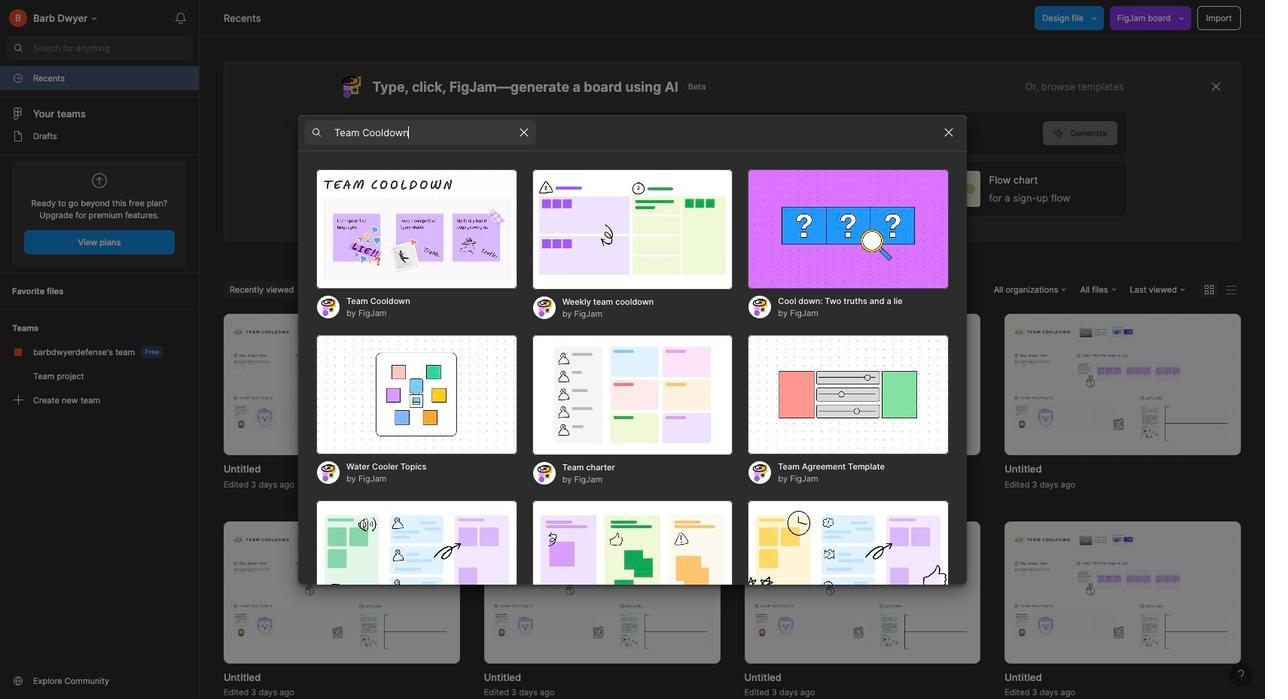 Task type: locate. For each thing, give the bounding box(es) containing it.
water cooler topics image
[[316, 335, 517, 455]]

team stand up image
[[532, 501, 733, 621]]

dialog
[[298, 115, 967, 700]]

page 16 image
[[12, 130, 24, 142]]

file thumbnail image
[[231, 324, 453, 446], [492, 324, 713, 446], [752, 324, 974, 446], [1013, 324, 1234, 446], [231, 532, 453, 654], [492, 532, 713, 654], [752, 532, 974, 654], [1013, 532, 1234, 654]]

Search for anything text field
[[33, 42, 193, 54]]

search 32 image
[[6, 36, 30, 60]]

team cooldown image
[[316, 169, 517, 290]]

bell 32 image
[[169, 6, 193, 30]]



Task type: vqa. For each thing, say whether or not it's contained in the screenshot.
Card sorting activity image
no



Task type: describe. For each thing, give the bounding box(es) containing it.
team weekly image
[[316, 501, 517, 621]]

team meeting agenda image
[[748, 501, 949, 621]]

Search templates text field
[[335, 124, 512, 142]]

weekly team cooldown image
[[532, 169, 733, 290]]

community 16 image
[[12, 676, 24, 688]]

team charter image
[[532, 335, 733, 455]]

cool down: two truths and a lie image
[[748, 169, 949, 290]]

Ex: A weekly team meeting, starting with an ice breaker field
[[339, 112, 1043, 154]]

recent 16 image
[[12, 72, 24, 84]]

team agreement template image
[[748, 335, 949, 455]]



